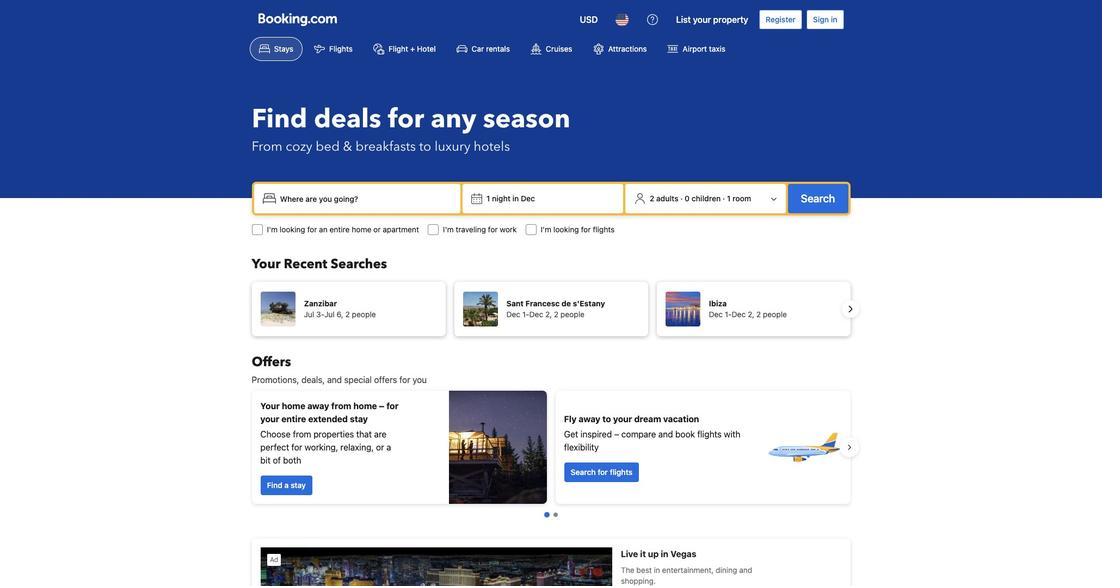 Task type: describe. For each thing, give the bounding box(es) containing it.
2 jul from the left
[[325, 310, 335, 319]]

car rentals
[[472, 44, 510, 53]]

your for your home away from home – for your entire extended stay choose from properties that are perfect for working, relaxing, or a bit of both
[[261, 401, 280, 411]]

and inside fly away to your dream vacation get inspired – compare and book flights with flexibility
[[659, 430, 674, 440]]

sign
[[814, 15, 830, 24]]

from
[[252, 138, 283, 156]]

for inside find deals for any season from cozy bed & breakfasts to luxury hotels
[[388, 101, 425, 137]]

people for dec 1-dec 2, 2 people
[[764, 310, 788, 319]]

region containing zanzibar
[[243, 278, 860, 341]]

2 inside zanzibar jul 3-jul 6, 2 people
[[346, 310, 350, 319]]

rentals
[[486, 44, 510, 53]]

attractions link
[[584, 37, 657, 61]]

offers promotions, deals, and special offers for you
[[252, 353, 427, 385]]

1 vertical spatial from
[[293, 430, 311, 440]]

that
[[357, 430, 372, 440]]

extended
[[308, 414, 348, 424]]

night
[[492, 194, 511, 203]]

for right i'm
[[581, 225, 591, 234]]

2, inside sant francesc de s'estany dec 1-dec 2, 2 people
[[546, 310, 552, 319]]

fly away to your dream vacation image
[[766, 410, 842, 486]]

adults
[[657, 194, 679, 203]]

offers
[[374, 375, 397, 385]]

ibiza
[[709, 299, 727, 308]]

your home away from home – for your entire extended stay choose from properties that are perfect for working, relaxing, or a bit of both
[[261, 401, 399, 466]]

away inside fly away to your dream vacation get inspired – compare and book flights with flexibility
[[579, 414, 601, 424]]

i'm looking for an entire home or apartment
[[267, 225, 419, 234]]

away inside your home away from home – for your entire extended stay choose from properties that are perfect for working, relaxing, or a bit of both
[[308, 401, 329, 411]]

attractions
[[609, 44, 647, 53]]

0 horizontal spatial a
[[285, 481, 289, 490]]

1 night in dec button
[[482, 189, 540, 209]]

home down promotions,
[[282, 401, 306, 411]]

2 inside 'dropdown button'
[[650, 194, 655, 203]]

sign in
[[814, 15, 838, 24]]

Where are you going? field
[[276, 189, 456, 209]]

recent
[[284, 255, 328, 273]]

cozy
[[286, 138, 313, 156]]

find deals for any season from cozy bed & breakfasts to luxury hotels
[[252, 101, 571, 156]]

breakfasts
[[356, 138, 416, 156]]

in inside button
[[513, 194, 519, 203]]

search for search for flights
[[571, 468, 596, 477]]

airport taxis
[[683, 44, 726, 53]]

offers
[[252, 353, 291, 371]]

searches
[[331, 255, 387, 273]]

1- inside ibiza dec 1-dec 2, 2 people
[[725, 310, 732, 319]]

register link
[[760, 10, 803, 29]]

dream
[[635, 414, 662, 424]]

0
[[685, 194, 690, 203]]

i'm looking for flights
[[541, 225, 615, 234]]

properties
[[314, 430, 354, 440]]

relaxing,
[[341, 443, 374, 453]]

2 adults · 0 children · 1 room button
[[630, 188, 782, 209]]

an
[[319, 225, 328, 234]]

6,
[[337, 310, 344, 319]]

2 inside ibiza dec 1-dec 2, 2 people
[[757, 310, 762, 319]]

2 · from the left
[[723, 194, 726, 203]]

2 adults · 0 children · 1 room
[[650, 194, 752, 203]]

for inside offers promotions, deals, and special offers for you
[[400, 375, 411, 385]]

flights
[[329, 44, 353, 53]]

&
[[343, 138, 353, 156]]

and inside offers promotions, deals, and special offers for you
[[327, 375, 342, 385]]

home down where are you going? field
[[352, 225, 372, 234]]

fly
[[565, 414, 577, 424]]

for left an
[[307, 225, 317, 234]]

deals,
[[302, 375, 325, 385]]

for inside 'link'
[[598, 468, 608, 477]]

i'm traveling for work
[[443, 225, 517, 234]]

dec inside button
[[521, 194, 535, 203]]

flight + hotel link
[[364, 37, 445, 61]]

s'estany
[[573, 299, 606, 308]]

search for flights link
[[565, 463, 640, 483]]

season
[[483, 101, 571, 137]]

for left work
[[488, 225, 498, 234]]

car
[[472, 44, 484, 53]]

home down special
[[354, 401, 377, 411]]

flights link
[[305, 37, 362, 61]]

flight + hotel
[[389, 44, 436, 53]]

taxis
[[710, 44, 726, 53]]

sant
[[507, 299, 524, 308]]

people inside sant francesc de s'estany dec 1-dec 2, 2 people
[[561, 310, 585, 319]]

your inside your home away from home – for your entire extended stay choose from properties that are perfect for working, relaxing, or a bit of both
[[261, 414, 280, 424]]

ibiza dec 1-dec 2, 2 people
[[709, 299, 788, 319]]

room
[[733, 194, 752, 203]]

– inside your home away from home – for your entire extended stay choose from properties that are perfect for working, relaxing, or a bit of both
[[379, 401, 385, 411]]

choose
[[261, 430, 291, 440]]

to inside find deals for any season from cozy bed & breakfasts to luxury hotels
[[419, 138, 432, 156]]

any
[[431, 101, 477, 137]]

hotels
[[474, 138, 510, 156]]

you
[[413, 375, 427, 385]]

1- inside sant francesc de s'estany dec 1-dec 2, 2 people
[[523, 310, 530, 319]]

usd
[[580, 15, 598, 25]]

booking.com image
[[258, 13, 337, 26]]

search button
[[788, 184, 849, 214]]

your for your recent searches
[[252, 255, 281, 273]]



Task type: locate. For each thing, give the bounding box(es) containing it.
a down both
[[285, 481, 289, 490]]

0 vertical spatial region
[[243, 278, 860, 341]]

· right the children
[[723, 194, 726, 203]]

vacation
[[664, 414, 700, 424]]

in right sign
[[832, 15, 838, 24]]

your recent searches
[[252, 255, 387, 273]]

flights inside fly away to your dream vacation get inspired – compare and book flights with flexibility
[[698, 430, 722, 440]]

0 horizontal spatial jul
[[304, 310, 314, 319]]

your inside fly away to your dream vacation get inspired – compare and book flights with flexibility
[[614, 414, 633, 424]]

0 horizontal spatial away
[[308, 401, 329, 411]]

0 vertical spatial away
[[308, 401, 329, 411]]

1 · from the left
[[681, 194, 683, 203]]

0 horizontal spatial 1
[[487, 194, 490, 203]]

2 horizontal spatial your
[[694, 15, 712, 25]]

your up choose on the left of the page
[[261, 414, 280, 424]]

entire up choose on the left of the page
[[282, 414, 306, 424]]

1 vertical spatial region
[[243, 387, 860, 509]]

promotions,
[[252, 375, 299, 385]]

1 horizontal spatial to
[[603, 414, 612, 424]]

1 horizontal spatial from
[[332, 401, 352, 411]]

find down of
[[267, 481, 283, 490]]

progress bar
[[544, 513, 558, 518]]

0 vertical spatial stay
[[350, 414, 368, 424]]

0 vertical spatial entire
[[330, 225, 350, 234]]

looking for i'm
[[280, 225, 305, 234]]

1 horizontal spatial 1
[[728, 194, 731, 203]]

1 2, from the left
[[546, 310, 552, 319]]

1 horizontal spatial 1-
[[725, 310, 732, 319]]

region
[[243, 278, 860, 341], [243, 387, 860, 509]]

people inside zanzibar jul 3-jul 6, 2 people
[[352, 310, 376, 319]]

i'm left the traveling on the top of page
[[443, 225, 454, 234]]

cruises
[[546, 44, 573, 53]]

1 horizontal spatial jul
[[325, 310, 335, 319]]

2 people from the left
[[561, 310, 585, 319]]

apartment
[[383, 225, 419, 234]]

and left book
[[659, 430, 674, 440]]

0 horizontal spatial –
[[379, 401, 385, 411]]

traveling
[[456, 225, 486, 234]]

0 horizontal spatial in
[[513, 194, 519, 203]]

1 looking from the left
[[280, 225, 305, 234]]

0 vertical spatial –
[[379, 401, 385, 411]]

search
[[801, 192, 836, 205], [571, 468, 596, 477]]

away up extended
[[308, 401, 329, 411]]

0 vertical spatial find
[[252, 101, 308, 137]]

with
[[725, 430, 741, 440]]

·
[[681, 194, 683, 203], [723, 194, 726, 203]]

find up from
[[252, 101, 308, 137]]

1 inside 2 adults · 0 children · 1 room 'dropdown button'
[[728, 194, 731, 203]]

stay down both
[[291, 481, 306, 490]]

find for deals
[[252, 101, 308, 137]]

and right deals,
[[327, 375, 342, 385]]

away up inspired
[[579, 414, 601, 424]]

– down offers
[[379, 401, 385, 411]]

zanzibar
[[304, 299, 337, 308]]

2 horizontal spatial people
[[764, 310, 788, 319]]

book
[[676, 430, 696, 440]]

1 i'm from the left
[[267, 225, 278, 234]]

–
[[379, 401, 385, 411], [615, 430, 620, 440]]

1 inside 1 night in dec button
[[487, 194, 490, 203]]

1 horizontal spatial search
[[801, 192, 836, 205]]

1 vertical spatial and
[[659, 430, 674, 440]]

airport taxis link
[[659, 37, 735, 61]]

search for flights
[[571, 468, 633, 477]]

your inside your home away from home – for your entire extended stay choose from properties that are perfect for working, relaxing, or a bit of both
[[261, 401, 280, 411]]

stays
[[274, 44, 294, 53]]

usd button
[[574, 7, 605, 33]]

are
[[374, 430, 387, 440]]

0 vertical spatial search
[[801, 192, 836, 205]]

0 horizontal spatial entire
[[282, 414, 306, 424]]

1 horizontal spatial away
[[579, 414, 601, 424]]

stay inside your home away from home – for your entire extended stay choose from properties that are perfect for working, relaxing, or a bit of both
[[350, 414, 368, 424]]

working,
[[305, 443, 338, 453]]

dec
[[521, 194, 535, 203], [507, 310, 521, 319], [530, 310, 544, 319], [709, 310, 723, 319], [732, 310, 746, 319]]

1 1- from the left
[[523, 310, 530, 319]]

1 left night
[[487, 194, 490, 203]]

list your property link
[[670, 7, 755, 33]]

entire right an
[[330, 225, 350, 234]]

people for jul 3-jul 6, 2 people
[[352, 310, 376, 319]]

your down promotions,
[[261, 401, 280, 411]]

0 horizontal spatial stay
[[291, 481, 306, 490]]

to inside fly away to your dream vacation get inspired – compare and book flights with flexibility
[[603, 414, 612, 424]]

home
[[352, 225, 372, 234], [282, 401, 306, 411], [354, 401, 377, 411]]

looking for i'm
[[554, 225, 579, 234]]

2 i'm from the left
[[443, 225, 454, 234]]

find a stay link
[[261, 476, 313, 496]]

flights inside 'link'
[[610, 468, 633, 477]]

get
[[565, 430, 579, 440]]

flight
[[389, 44, 408, 53]]

1 vertical spatial –
[[615, 430, 620, 440]]

a photo of a couple standing in front of a cabin in a forest at night image
[[449, 391, 547, 504]]

bit
[[261, 456, 271, 466]]

2 looking from the left
[[554, 225, 579, 234]]

2 vertical spatial flights
[[610, 468, 633, 477]]

people inside ibiza dec 1-dec 2, 2 people
[[764, 310, 788, 319]]

and
[[327, 375, 342, 385], [659, 430, 674, 440]]

compare
[[622, 430, 657, 440]]

region containing your home away from home – for your entire extended stay
[[243, 387, 860, 509]]

in right night
[[513, 194, 519, 203]]

2 inside sant francesc de s'estany dec 1-dec 2, 2 people
[[554, 310, 559, 319]]

3-
[[316, 310, 325, 319]]

away
[[308, 401, 329, 411], [579, 414, 601, 424]]

looking right i'm
[[554, 225, 579, 234]]

1 horizontal spatial entire
[[330, 225, 350, 234]]

advertisement region
[[252, 539, 851, 587]]

or
[[374, 225, 381, 234], [376, 443, 384, 453]]

0 horizontal spatial people
[[352, 310, 376, 319]]

jul left 3- on the left
[[304, 310, 314, 319]]

stays link
[[250, 37, 303, 61]]

for down flexibility in the right of the page
[[598, 468, 608, 477]]

work
[[500, 225, 517, 234]]

3 people from the left
[[764, 310, 788, 319]]

your left recent
[[252, 255, 281, 273]]

1 horizontal spatial a
[[387, 443, 391, 453]]

0 horizontal spatial 2,
[[546, 310, 552, 319]]

1 people from the left
[[352, 310, 376, 319]]

– right inspired
[[615, 430, 620, 440]]

find for a
[[267, 481, 283, 490]]

your right list
[[694, 15, 712, 25]]

children
[[692, 194, 721, 203]]

1 vertical spatial your
[[261, 401, 280, 411]]

0 horizontal spatial and
[[327, 375, 342, 385]]

i'm for i'm traveling for work
[[443, 225, 454, 234]]

looking left an
[[280, 225, 305, 234]]

inspired
[[581, 430, 612, 440]]

2 2, from the left
[[748, 310, 755, 319]]

list your property
[[677, 15, 749, 25]]

0 vertical spatial your
[[252, 255, 281, 273]]

1 vertical spatial a
[[285, 481, 289, 490]]

2 region from the top
[[243, 387, 860, 509]]

offers main content
[[243, 353, 860, 587]]

1-
[[523, 310, 530, 319], [725, 310, 732, 319]]

1 vertical spatial in
[[513, 194, 519, 203]]

1- down sant
[[523, 310, 530, 319]]

search inside 'link'
[[571, 468, 596, 477]]

both
[[283, 456, 301, 466]]

– inside fly away to your dream vacation get inspired – compare and book flights with flexibility
[[615, 430, 620, 440]]

1 horizontal spatial –
[[615, 430, 620, 440]]

0 horizontal spatial 1-
[[523, 310, 530, 319]]

1 1 from the left
[[487, 194, 490, 203]]

your inside list your property link
[[694, 15, 712, 25]]

0 horizontal spatial from
[[293, 430, 311, 440]]

1 horizontal spatial in
[[832, 15, 838, 24]]

airport
[[683, 44, 708, 53]]

0 vertical spatial from
[[332, 401, 352, 411]]

people
[[352, 310, 376, 319], [561, 310, 585, 319], [764, 310, 788, 319]]

for left you
[[400, 375, 411, 385]]

sant francesc de s'estany dec 1-dec 2, 2 people
[[507, 299, 606, 319]]

from up working,
[[293, 430, 311, 440]]

1 horizontal spatial ·
[[723, 194, 726, 203]]

0 horizontal spatial looking
[[280, 225, 305, 234]]

find inside offers main content
[[267, 481, 283, 490]]

progress bar inside offers main content
[[544, 513, 558, 518]]

to left luxury
[[419, 138, 432, 156]]

1
[[487, 194, 490, 203], [728, 194, 731, 203]]

hotel
[[417, 44, 436, 53]]

1 region from the top
[[243, 278, 860, 341]]

francesc
[[526, 299, 560, 308]]

from
[[332, 401, 352, 411], [293, 430, 311, 440]]

for down offers
[[387, 401, 399, 411]]

1 vertical spatial to
[[603, 414, 612, 424]]

next image
[[844, 303, 858, 316]]

1 horizontal spatial your
[[614, 414, 633, 424]]

deals
[[314, 101, 382, 137]]

1 horizontal spatial people
[[561, 310, 585, 319]]

for up both
[[292, 443, 303, 453]]

register
[[766, 15, 796, 24]]

2 1 from the left
[[728, 194, 731, 203]]

1 left room
[[728, 194, 731, 203]]

0 vertical spatial in
[[832, 15, 838, 24]]

or left apartment
[[374, 225, 381, 234]]

1 horizontal spatial 2,
[[748, 310, 755, 319]]

0 vertical spatial flights
[[593, 225, 615, 234]]

1 vertical spatial flights
[[698, 430, 722, 440]]

for up breakfasts
[[388, 101, 425, 137]]

to up inspired
[[603, 414, 612, 424]]

your
[[252, 255, 281, 273], [261, 401, 280, 411]]

flights
[[593, 225, 615, 234], [698, 430, 722, 440], [610, 468, 633, 477]]

search for search
[[801, 192, 836, 205]]

a
[[387, 443, 391, 453], [285, 481, 289, 490]]

bed
[[316, 138, 340, 156]]

or inside your home away from home – for your entire extended stay choose from properties that are perfect for working, relaxing, or a bit of both
[[376, 443, 384, 453]]

1 vertical spatial find
[[267, 481, 283, 490]]

a inside your home away from home – for your entire extended stay choose from properties that are perfect for working, relaxing, or a bit of both
[[387, 443, 391, 453]]

1 vertical spatial stay
[[291, 481, 306, 490]]

1 horizontal spatial stay
[[350, 414, 368, 424]]

zanzibar jul 3-jul 6, 2 people
[[304, 299, 376, 319]]

your
[[694, 15, 712, 25], [261, 414, 280, 424], [614, 414, 633, 424]]

1 horizontal spatial i'm
[[443, 225, 454, 234]]

· left 0
[[681, 194, 683, 203]]

a down are
[[387, 443, 391, 453]]

1 horizontal spatial and
[[659, 430, 674, 440]]

1 horizontal spatial looking
[[554, 225, 579, 234]]

0 horizontal spatial ·
[[681, 194, 683, 203]]

0 horizontal spatial i'm
[[267, 225, 278, 234]]

1 jul from the left
[[304, 310, 314, 319]]

2 1- from the left
[[725, 310, 732, 319]]

1 vertical spatial entire
[[282, 414, 306, 424]]

jul left the 6,
[[325, 310, 335, 319]]

2, inside ibiza dec 1-dec 2, 2 people
[[748, 310, 755, 319]]

i'm
[[541, 225, 552, 234]]

i'm
[[267, 225, 278, 234], [443, 225, 454, 234]]

your up the compare
[[614, 414, 633, 424]]

of
[[273, 456, 281, 466]]

i'm left an
[[267, 225, 278, 234]]

1 vertical spatial or
[[376, 443, 384, 453]]

entire inside your home away from home – for your entire extended stay choose from properties that are perfect for working, relaxing, or a bit of both
[[282, 414, 306, 424]]

property
[[714, 15, 749, 25]]

0 vertical spatial a
[[387, 443, 391, 453]]

0 horizontal spatial search
[[571, 468, 596, 477]]

from up extended
[[332, 401, 352, 411]]

perfect
[[261, 443, 289, 453]]

find inside find deals for any season from cozy bed & breakfasts to luxury hotels
[[252, 101, 308, 137]]

flexibility
[[565, 443, 599, 453]]

1 vertical spatial away
[[579, 414, 601, 424]]

find a stay
[[267, 481, 306, 490]]

looking
[[280, 225, 305, 234], [554, 225, 579, 234]]

to
[[419, 138, 432, 156], [603, 414, 612, 424]]

0 horizontal spatial to
[[419, 138, 432, 156]]

luxury
[[435, 138, 471, 156]]

1- down ibiza
[[725, 310, 732, 319]]

0 vertical spatial and
[[327, 375, 342, 385]]

i'm for i'm looking for an entire home or apartment
[[267, 225, 278, 234]]

0 vertical spatial or
[[374, 225, 381, 234]]

or down are
[[376, 443, 384, 453]]

de
[[562, 299, 571, 308]]

0 vertical spatial to
[[419, 138, 432, 156]]

car rentals link
[[447, 37, 520, 61]]

list
[[677, 15, 691, 25]]

+
[[411, 44, 415, 53]]

1 vertical spatial search
[[571, 468, 596, 477]]

fly away to your dream vacation get inspired – compare and book flights with flexibility
[[565, 414, 741, 453]]

sign in link
[[807, 10, 844, 29]]

search inside button
[[801, 192, 836, 205]]

stay up that
[[350, 414, 368, 424]]

special
[[344, 375, 372, 385]]

0 horizontal spatial your
[[261, 414, 280, 424]]



Task type: vqa. For each thing, say whether or not it's contained in the screenshot.
the 3-
yes



